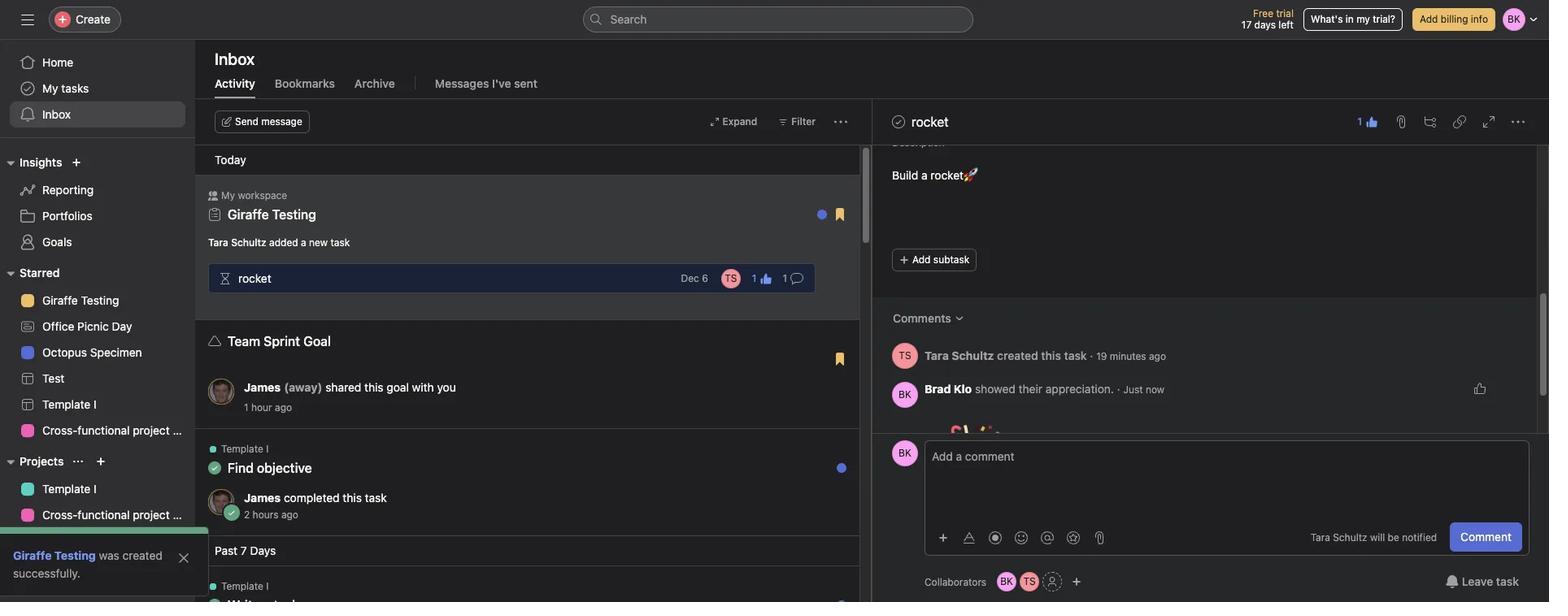 Task type: locate. For each thing, give the bounding box(es) containing it.
cross-functional project plan inside projects element
[[42, 508, 195, 522]]

octopus inside starred element
[[42, 346, 87, 359]]

1 vertical spatial inbox
[[42, 107, 71, 121]]

2 horizontal spatial this
[[1041, 349, 1061, 362]]

specimen inside starred element
[[90, 346, 142, 359]]

0 vertical spatial ts
[[725, 272, 737, 284]]

giraffe testing link up the picnic
[[10, 288, 185, 314]]

giraffe testing down the workspace
[[228, 207, 316, 222]]

· left the just on the bottom
[[1117, 382, 1121, 396]]

add subtask button
[[892, 249, 977, 272]]

bk button
[[892, 382, 918, 408], [892, 441, 918, 467], [997, 573, 1017, 592]]

completed
[[284, 491, 340, 505]]

successfully.
[[13, 567, 80, 581]]

my for my workspace
[[221, 190, 235, 202]]

ago inside james completed this task 2 hours ago
[[281, 509, 298, 521]]

project for the cross-functional project plan "link" inside the starred element
[[133, 424, 170, 438]]

1 project from the top
[[133, 424, 170, 438]]

1 horizontal spatial my
[[221, 190, 235, 202]]

octopus specimen down the picnic
[[42, 346, 142, 359]]

1 octopus specimen from the top
[[42, 346, 142, 359]]

octopus specimen inside starred element
[[42, 346, 142, 359]]

1 vertical spatial james
[[244, 491, 281, 505]]

1 vertical spatial tara
[[925, 349, 949, 362]]

james up the hour
[[244, 381, 281, 394]]

1 button left attachments: add a file to this task, rocket icon
[[1353, 111, 1383, 133]]

archive notifications image
[[829, 448, 842, 461]]

· for appreciation.
[[1117, 382, 1121, 396]]

2 cross-functional project plan from the top
[[42, 508, 195, 522]]

james inside james (away) shared this goal with you 1 hour ago
[[244, 381, 281, 394]]

project inside starred element
[[133, 424, 170, 438]]

ts
[[725, 272, 737, 284], [899, 350, 911, 362], [1024, 576, 1036, 588]]

cross- up marketing
[[42, 508, 78, 522]]

1 vertical spatial template i link
[[10, 477, 185, 503]]

notified
[[1402, 532, 1437, 544]]

rocket up description
[[912, 115, 949, 129]]

1 octopus from the top
[[42, 346, 87, 359]]

0 horizontal spatial schultz
[[231, 237, 266, 249]]

created right was
[[122, 549, 163, 563]]

this left goal
[[364, 381, 384, 394]]

picnic
[[77, 320, 109, 333]]

1 vertical spatial giraffe
[[42, 294, 78, 307]]

trial
[[1276, 7, 1294, 20]]

i up find objective on the left bottom of the page
[[266, 443, 269, 455]]

1 vertical spatial cross-functional project plan
[[42, 508, 195, 522]]

1 ja button from the top
[[208, 379, 234, 405]]

cross-functional project plan link
[[10, 418, 195, 444], [10, 503, 195, 529]]

expand button
[[702, 111, 765, 133]]

ts down the comments
[[899, 350, 911, 362]]

·
[[1090, 349, 1093, 362], [1117, 382, 1121, 396]]

1 for 1 'button' underneath remove from bookmarks image
[[783, 272, 787, 284]]

dec
[[681, 272, 699, 285]]

bk button down record a video image
[[997, 573, 1017, 592]]

days
[[1255, 19, 1276, 31]]

1 vertical spatial ts
[[899, 350, 911, 362]]

rocket inside dialog
[[912, 115, 949, 129]]

archive notifications image
[[829, 586, 842, 599]]

1 horizontal spatial rocket
[[912, 115, 949, 129]]

full screen image
[[1483, 115, 1496, 129]]

1 horizontal spatial tara
[[925, 349, 949, 362]]

cross-functional project plan link up was
[[10, 503, 195, 529]]

i've
[[492, 76, 511, 90]]

2 cross-functional project plan link from the top
[[10, 503, 195, 529]]

attach a file or paste an image image
[[1093, 532, 1106, 545]]

bk button left party horn blowing confetti image
[[892, 441, 918, 467]]

project
[[133, 424, 170, 438], [133, 508, 170, 522]]

day
[[112, 320, 132, 333]]

0 horizontal spatial ts button
[[721, 269, 741, 288]]

1 vertical spatial ago
[[275, 402, 292, 414]]

marketing dashboards link
[[10, 555, 185, 581]]

inbox up activity
[[215, 50, 255, 68]]

0 horizontal spatial inbox
[[42, 107, 71, 121]]

my left the workspace
[[221, 190, 235, 202]]

template i link down 'new project or portfolio' image
[[10, 477, 185, 503]]

1
[[1358, 115, 1362, 128], [752, 272, 757, 284], [783, 272, 787, 284], [244, 402, 249, 414]]

hide sidebar image
[[21, 13, 34, 26]]

template inside starred element
[[42, 398, 91, 412]]

my inside 'global' element
[[42, 81, 58, 95]]

1 vertical spatial created
[[122, 549, 163, 563]]

this inside james (away) shared this goal with you 1 hour ago
[[364, 381, 384, 394]]

0 horizontal spatial tara
[[208, 237, 228, 249]]

1 for 1 'button' to the right of 6
[[752, 272, 757, 284]]

cross- inside projects element
[[42, 508, 78, 522]]

i inside projects element
[[94, 482, 97, 496]]

octopus down office
[[42, 346, 87, 359]]

0 vertical spatial this
[[1041, 349, 1061, 362]]

0 vertical spatial a
[[922, 168, 928, 182]]

james inside james completed this task 2 hours ago
[[244, 491, 281, 505]]

giraffe inside starred element
[[42, 294, 78, 307]]

testing up 'office picnic day' link
[[81, 294, 119, 307]]

1 vertical spatial octopus specimen
[[42, 534, 142, 548]]

specimen
[[90, 346, 142, 359], [90, 534, 142, 548]]

tara left will
[[1311, 532, 1330, 544]]

giraffe up successfully.
[[13, 549, 52, 563]]

0 vertical spatial template i link
[[10, 392, 185, 418]]

sent
[[514, 76, 538, 90]]

tara up brad
[[925, 349, 949, 362]]

6
[[702, 272, 708, 285]]

giraffe
[[228, 207, 269, 222], [42, 294, 78, 307], [13, 549, 52, 563]]

task left 19
[[1064, 349, 1087, 362]]

today
[[215, 153, 246, 167]]

2 horizontal spatial ts button
[[1020, 573, 1040, 592]]

giraffe testing link up successfully.
[[13, 549, 96, 563]]

ts inside main content
[[899, 350, 911, 362]]

1 horizontal spatial ·
[[1117, 382, 1121, 396]]

ja button
[[208, 379, 234, 405], [208, 490, 234, 516]]

this
[[1041, 349, 1061, 362], [364, 381, 384, 394], [343, 491, 362, 505]]

1 vertical spatial ja
[[216, 496, 227, 508]]

brad klo link
[[925, 382, 972, 396]]

search button
[[583, 7, 973, 33]]

2 functional from the top
[[78, 508, 130, 522]]

just
[[1124, 384, 1143, 396]]

task right leave
[[1496, 575, 1519, 589]]

1 vertical spatial add
[[913, 254, 931, 266]]

2 vertical spatial tara
[[1311, 532, 1330, 544]]

comments
[[893, 312, 951, 325]]

new image
[[72, 158, 82, 168]]

schultz left will
[[1333, 532, 1368, 544]]

add
[[1420, 13, 1438, 25], [913, 254, 931, 266]]

specimen for picnic
[[90, 346, 142, 359]]

giraffe up office
[[42, 294, 78, 307]]

schultz up "klo"
[[952, 349, 994, 362]]

tara inside main content
[[925, 349, 949, 362]]

this inside main content
[[1041, 349, 1061, 362]]

1 cross- from the top
[[42, 424, 78, 438]]

octopus up marketing
[[42, 534, 87, 548]]

octopus specimen
[[42, 346, 142, 359], [42, 534, 142, 548]]

octopus specimen up was
[[42, 534, 142, 548]]

0 horizontal spatial created
[[122, 549, 163, 563]]

2 vertical spatial bk button
[[997, 573, 1017, 592]]

0 vertical spatial ago
[[1149, 350, 1166, 362]]

hours
[[253, 509, 279, 521]]

bk left party horn blowing confetti image
[[899, 447, 912, 460]]

invite button
[[15, 567, 86, 596]]

template
[[42, 398, 91, 412], [221, 443, 263, 455], [42, 482, 91, 496], [221, 581, 263, 593]]

octopus for cross-
[[42, 534, 87, 548]]

1 vertical spatial this
[[364, 381, 384, 394]]

ts button
[[721, 269, 741, 288], [892, 343, 918, 369], [1020, 573, 1040, 592]]

rocket dialog
[[873, 0, 1549, 603]]

inbox down "my tasks"
[[42, 107, 71, 121]]

0 horizontal spatial add
[[913, 254, 931, 266]]

0 vertical spatial ja button
[[208, 379, 234, 405]]

add left 'billing' at the right of page
[[1420, 13, 1438, 25]]

cross-functional project plan link up 'new project or portfolio' image
[[10, 418, 195, 444]]

dec 6 button
[[681, 272, 708, 285]]

plan inside starred element
[[173, 424, 195, 438]]

0 vertical spatial inbox
[[215, 50, 255, 68]]

projects element
[[0, 447, 195, 603]]

template down test
[[42, 398, 91, 412]]

trial?
[[1373, 13, 1396, 25]]

home link
[[10, 50, 185, 76]]

2 james from the top
[[244, 491, 281, 505]]

emoji image
[[1015, 532, 1028, 545]]

ts right 6
[[725, 272, 737, 284]]

tara schultz link
[[925, 349, 994, 362]]

0 horizontal spatial this
[[343, 491, 362, 505]]

home
[[42, 55, 73, 69]]

created up their
[[997, 349, 1038, 362]]

0 vertical spatial octopus
[[42, 346, 87, 359]]

2 vertical spatial giraffe
[[13, 549, 52, 563]]

main content
[[873, 0, 1537, 526]]

tara schultz created this task · 19 minutes ago
[[925, 349, 1166, 362]]

1 horizontal spatial add
[[1420, 13, 1438, 25]]

schultz left added
[[231, 237, 266, 249]]

template down past 7 days
[[221, 581, 263, 593]]

giraffe down my workspace
[[228, 207, 269, 222]]

marketing
[[42, 560, 95, 574]]

1 horizontal spatial this
[[364, 381, 384, 394]]

ja button left 2
[[208, 490, 234, 516]]

cross- inside starred element
[[42, 424, 78, 438]]

giraffe testing up office picnic day
[[42, 294, 119, 307]]

1 inside 'rocket' dialog
[[1358, 115, 1362, 128]]

0 vertical spatial tara
[[208, 237, 228, 249]]

0 vertical spatial james
[[244, 381, 281, 394]]

octopus inside projects element
[[42, 534, 87, 548]]

template down show options, current sort, top image
[[42, 482, 91, 496]]

schultz
[[231, 237, 266, 249], [952, 349, 994, 362], [1333, 532, 1368, 544]]

2 cross- from the top
[[42, 508, 78, 522]]

octopus specimen inside projects element
[[42, 534, 142, 548]]

1 vertical spatial bk button
[[892, 441, 918, 467]]

add subtask
[[913, 254, 970, 266]]

0 horizontal spatial ·
[[1090, 349, 1093, 362]]

project for the cross-functional project plan "link" in projects element
[[133, 508, 170, 522]]

giraffe testing up successfully.
[[13, 549, 96, 563]]

template i inside projects element
[[42, 482, 97, 496]]

test link
[[10, 366, 185, 392]]

ja button left the hour
[[208, 379, 234, 405]]

add inside button
[[1420, 13, 1438, 25]]

i down 'new project or portfolio' image
[[94, 482, 97, 496]]

ja for 1st the "ja" button from the bottom of the page
[[216, 496, 227, 508]]

james
[[244, 381, 281, 394], [244, 491, 281, 505]]

0 vertical spatial octopus specimen link
[[10, 340, 185, 366]]

task inside main content
[[1064, 349, 1087, 362]]

(away)
[[284, 381, 322, 394]]

main content containing build a rocket🚀
[[873, 0, 1537, 526]]

0 likes. click to like this task image
[[1474, 382, 1487, 395]]

starred button
[[0, 264, 60, 283]]

cross-functional project plan up 'new project or portfolio' image
[[42, 424, 195, 438]]

1 vertical spatial giraffe testing link
[[10, 288, 185, 314]]

template i link
[[10, 392, 185, 418], [10, 477, 185, 503]]

0 horizontal spatial a
[[301, 237, 306, 249]]

0 vertical spatial specimen
[[90, 346, 142, 359]]

octopus
[[42, 346, 87, 359], [42, 534, 87, 548]]

invite
[[46, 574, 75, 588]]

bk button left brad
[[892, 382, 918, 408]]

1 vertical spatial specimen
[[90, 534, 142, 548]]

1 vertical spatial ja button
[[208, 490, 234, 516]]

1 ja from the top
[[216, 386, 227, 398]]

octopus specimen link up marketing dashboards
[[10, 529, 185, 555]]

2 octopus from the top
[[42, 534, 87, 548]]

i down test link in the left of the page
[[94, 398, 97, 412]]

james link up the hour
[[244, 381, 281, 394]]

0 vertical spatial cross-functional project plan link
[[10, 418, 195, 444]]

this right completed
[[343, 491, 362, 505]]

testing up invite
[[54, 549, 96, 563]]

ago right minutes
[[1149, 350, 1166, 362]]

0 vertical spatial cross-functional project plan
[[42, 424, 195, 438]]

1 vertical spatial ts button
[[892, 343, 918, 369]]

send message
[[235, 115, 302, 128]]

testing
[[272, 207, 316, 222], [81, 294, 119, 307], [54, 549, 96, 563]]

template i down test
[[42, 398, 97, 412]]

ago
[[1149, 350, 1166, 362], [275, 402, 292, 414], [281, 509, 298, 521]]

2 vertical spatial ts
[[1024, 576, 1036, 588]]

0 vertical spatial ·
[[1090, 349, 1093, 362]]

add for add billing info
[[1420, 13, 1438, 25]]

functional up was
[[78, 508, 130, 522]]

specimen up was
[[90, 534, 142, 548]]

2 project from the top
[[133, 508, 170, 522]]

2 octopus specimen from the top
[[42, 534, 142, 548]]

messages i've sent link
[[435, 76, 538, 98]]

rocket right dependencies icon
[[238, 271, 271, 285]]

their
[[1019, 382, 1043, 396]]

1 functional from the top
[[78, 424, 130, 438]]

my left tasks
[[42, 81, 58, 95]]

rocket🚀
[[931, 168, 978, 182]]

1 vertical spatial plan
[[173, 508, 195, 522]]

ts button down the comments
[[892, 343, 918, 369]]

task right completed
[[365, 491, 387, 505]]

1 inside james (away) shared this goal with you 1 hour ago
[[244, 402, 249, 414]]

ago right the hour
[[275, 402, 292, 414]]

archive link
[[355, 76, 395, 98]]

this up brad klo showed their appreciation. · just now at the right of page
[[1041, 349, 1061, 362]]

functional up 'new project or portfolio' image
[[78, 424, 130, 438]]

james link up hours
[[244, 491, 281, 505]]

1 horizontal spatial a
[[922, 168, 928, 182]]

1 button down remove from bookmarks image
[[778, 267, 808, 290]]

1 james from the top
[[244, 381, 281, 394]]

1 vertical spatial cross-functional project plan link
[[10, 503, 195, 529]]

0 horizontal spatial ts
[[725, 272, 737, 284]]

more actions for this task image
[[1512, 115, 1525, 129]]

1 vertical spatial giraffe testing
[[42, 294, 119, 307]]

1 james link from the top
[[244, 381, 281, 394]]

bk down record a video image
[[1001, 576, 1013, 588]]

1 vertical spatial james link
[[244, 491, 281, 505]]

1 vertical spatial octopus specimen link
[[10, 529, 185, 555]]

0 vertical spatial schultz
[[231, 237, 266, 249]]

1 cross-functional project plan from the top
[[42, 424, 195, 438]]

1 vertical spatial a
[[301, 237, 306, 249]]

a left new
[[301, 237, 306, 249]]

1 vertical spatial functional
[[78, 508, 130, 522]]

0 vertical spatial octopus specimen
[[42, 346, 142, 359]]

shared
[[326, 381, 361, 394]]

1 horizontal spatial created
[[997, 349, 1038, 362]]

schultz for added
[[231, 237, 266, 249]]

0 vertical spatial project
[[133, 424, 170, 438]]

task
[[331, 237, 350, 249], [1064, 349, 1087, 362], [365, 491, 387, 505], [1496, 575, 1519, 589]]

0 vertical spatial cross-
[[42, 424, 78, 438]]

2 specimen from the top
[[90, 534, 142, 548]]

1 horizontal spatial ts
[[899, 350, 911, 362]]

cross-functional project plan link inside starred element
[[10, 418, 195, 444]]

0 vertical spatial ja
[[216, 386, 227, 398]]

0 vertical spatial bk
[[899, 389, 912, 401]]

new
[[309, 237, 328, 249]]

0 vertical spatial rocket
[[912, 115, 949, 129]]

add billing info
[[1420, 13, 1488, 25]]

what's in my trial?
[[1311, 13, 1396, 25]]

archive notification image
[[829, 339, 842, 352]]

task inside james completed this task 2 hours ago
[[365, 491, 387, 505]]

0 vertical spatial add
[[1420, 13, 1438, 25]]

rocket
[[912, 115, 949, 129], [238, 271, 271, 285]]

2 plan from the top
[[173, 508, 195, 522]]

2 horizontal spatial tara
[[1311, 532, 1330, 544]]

testing inside starred element
[[81, 294, 119, 307]]

add subtask image
[[1424, 115, 1437, 129]]

1 octopus specimen link from the top
[[10, 340, 185, 366]]

james (away) shared this goal with you 1 hour ago
[[244, 381, 456, 414]]

cross- up projects in the left bottom of the page
[[42, 424, 78, 438]]

ago right hours
[[281, 509, 298, 521]]

testing up added
[[272, 207, 316, 222]]

2 octopus specimen link from the top
[[10, 529, 185, 555]]

send message button
[[215, 111, 310, 133]]

2 ja from the top
[[216, 496, 227, 508]]

tara up dependencies icon
[[208, 237, 228, 249]]

ts button down emoji image
[[1020, 573, 1040, 592]]

create
[[76, 12, 111, 26]]

· left 19
[[1090, 349, 1093, 362]]

at mention image
[[1041, 532, 1054, 545]]

1 cross-functional project plan link from the top
[[10, 418, 195, 444]]

my for my tasks
[[42, 81, 58, 95]]

0 vertical spatial ts button
[[721, 269, 741, 288]]

2 vertical spatial ago
[[281, 509, 298, 521]]

sprint goal
[[264, 334, 331, 349]]

cross-functional project plan up was
[[42, 508, 195, 522]]

2 horizontal spatial ts
[[1024, 576, 1036, 588]]

1 vertical spatial rocket
[[238, 271, 271, 285]]

2 template i link from the top
[[10, 477, 185, 503]]

1 vertical spatial octopus
[[42, 534, 87, 548]]

this for task
[[1041, 349, 1061, 362]]

0 vertical spatial created
[[997, 349, 1038, 362]]

0 vertical spatial my
[[42, 81, 58, 95]]

a inside 'rocket' dialog
[[922, 168, 928, 182]]

find objective
[[228, 461, 312, 476]]

2 vertical spatial schultz
[[1333, 532, 1368, 544]]

james completed this task 2 hours ago
[[244, 491, 387, 521]]

specimen for functional
[[90, 534, 142, 548]]

0 horizontal spatial my
[[42, 81, 58, 95]]

add left subtask
[[913, 254, 931, 266]]

template i down show options, current sort, top image
[[42, 482, 97, 496]]

octopus specimen link down the picnic
[[10, 340, 185, 366]]

0 vertical spatial functional
[[78, 424, 130, 438]]

template i link down test
[[10, 392, 185, 418]]

ts down emoji image
[[1024, 576, 1036, 588]]

1 specimen from the top
[[90, 346, 142, 359]]

james up hours
[[244, 491, 281, 505]]

a right build
[[922, 168, 928, 182]]

project down test link in the left of the page
[[133, 424, 170, 438]]

specimen down day
[[90, 346, 142, 359]]

toolbar
[[932, 526, 1111, 549]]

ts button right 6
[[721, 269, 741, 288]]

template i up find objective on the left bottom of the page
[[221, 443, 269, 455]]

add inside button
[[913, 254, 931, 266]]

1 plan from the top
[[173, 424, 195, 438]]

leave task button
[[1435, 568, 1530, 597]]

bk left brad
[[899, 389, 912, 401]]

1 vertical spatial cross-
[[42, 508, 78, 522]]

bookmarks link
[[275, 76, 335, 98]]

specimen inside projects element
[[90, 534, 142, 548]]

1 vertical spatial my
[[221, 190, 235, 202]]

2 horizontal spatial schultz
[[1333, 532, 1368, 544]]

2 vertical spatial this
[[343, 491, 362, 505]]

0 vertical spatial giraffe testing
[[228, 207, 316, 222]]

cross-functional project plan inside starred element
[[42, 424, 195, 438]]

formatting image
[[963, 532, 976, 545]]

project up dashboards
[[133, 508, 170, 522]]

giraffe testing link down the workspace
[[228, 207, 316, 222]]



Task type: vqa. For each thing, say whether or not it's contained in the screenshot.
the left to
no



Task type: describe. For each thing, give the bounding box(es) containing it.
schultz for created
[[952, 349, 994, 362]]

attachments: add a file to this task, rocket image
[[1395, 115, 1408, 129]]

insights button
[[0, 153, 62, 172]]

tara for added
[[208, 237, 228, 249]]

insights element
[[0, 148, 195, 259]]

inbox inside 'global' element
[[42, 107, 71, 121]]

ts for the bottommost ts 'button'
[[1024, 576, 1036, 588]]

past 7 days
[[215, 544, 276, 558]]

james for template
[[244, 491, 281, 505]]

free trial 17 days left
[[1242, 7, 1294, 31]]

octopus specimen for picnic
[[42, 346, 142, 359]]

office picnic day link
[[10, 314, 185, 340]]

build
[[892, 168, 918, 182]]

you
[[437, 381, 456, 394]]

office
[[42, 320, 74, 333]]

goals
[[42, 235, 72, 249]]

record a video image
[[989, 532, 1002, 545]]

archive all image
[[829, 194, 842, 207]]

2 vertical spatial testing
[[54, 549, 96, 563]]

octopus specimen link for picnic
[[10, 340, 185, 366]]

created inside was created successfully.
[[122, 549, 163, 563]]

2 vertical spatial giraffe testing link
[[13, 549, 96, 563]]

1 button right 6
[[747, 267, 778, 290]]

activity
[[215, 76, 255, 90]]

portfolios link
[[10, 203, 185, 229]]

ts for top ts 'button'
[[725, 272, 737, 284]]

inbox link
[[10, 102, 185, 128]]

search list box
[[583, 7, 973, 33]]

what's
[[1311, 13, 1343, 25]]

tasks
[[61, 81, 89, 95]]

Completed checkbox
[[889, 112, 908, 132]]

copy task link image
[[1453, 115, 1466, 129]]

insert an object image
[[939, 533, 948, 543]]

2 vertical spatial bk
[[1001, 576, 1013, 588]]

2 james link from the top
[[244, 491, 281, 505]]

1 horizontal spatial inbox
[[215, 50, 255, 68]]

added
[[269, 237, 298, 249]]

portfolios
[[42, 209, 92, 223]]

functional inside starred element
[[78, 424, 130, 438]]

dependencies image
[[219, 272, 232, 285]]

goals link
[[10, 229, 185, 255]]

completed image
[[889, 112, 908, 132]]

party horn blowing confetti image
[[925, 406, 1022, 503]]

minutes
[[1110, 350, 1147, 362]]

0 vertical spatial giraffe testing link
[[228, 207, 316, 222]]

activity link
[[215, 76, 255, 98]]

projects button
[[0, 452, 64, 472]]

now
[[1146, 384, 1165, 396]]

2 vertical spatial ts button
[[1020, 573, 1040, 592]]

created inside main content
[[997, 349, 1038, 362]]

add or remove collaborators image
[[1072, 577, 1082, 587]]

plan inside projects element
[[173, 508, 195, 522]]

this inside james completed this task 2 hours ago
[[343, 491, 362, 505]]

left
[[1279, 19, 1294, 31]]

hour
[[251, 402, 272, 414]]

0 vertical spatial bk button
[[892, 382, 918, 408]]

add billing info button
[[1413, 8, 1496, 31]]

bookmarks
[[275, 76, 335, 90]]

billing
[[1441, 13, 1468, 25]]

octopus specimen link for functional
[[10, 529, 185, 555]]

0 vertical spatial giraffe
[[228, 207, 269, 222]]

tara schultz added a new task
[[208, 237, 350, 249]]

main content inside 'rocket' dialog
[[873, 0, 1537, 526]]

leave task
[[1462, 575, 1519, 589]]

comment
[[1461, 530, 1512, 544]]

i inside starred element
[[94, 398, 97, 412]]

add for add subtask
[[913, 254, 931, 266]]

· for task
[[1090, 349, 1093, 362]]

was
[[99, 549, 119, 563]]

collaborators
[[925, 576, 987, 588]]

0 vertical spatial testing
[[272, 207, 316, 222]]

reporting
[[42, 183, 94, 197]]

filter
[[792, 115, 816, 128]]

create button
[[49, 7, 121, 33]]

7 days
[[241, 544, 276, 558]]

ago inside tara schultz created this task · 19 minutes ago
[[1149, 350, 1166, 362]]

team
[[228, 334, 260, 349]]

task right new
[[331, 237, 350, 249]]

my tasks link
[[10, 76, 185, 102]]

marketing dashboards
[[42, 560, 160, 574]]

send
[[235, 115, 259, 128]]

new project or portfolio image
[[96, 457, 106, 467]]

starred
[[20, 266, 60, 280]]

1 button inside 'rocket' dialog
[[1353, 111, 1383, 133]]

brad
[[925, 382, 951, 396]]

brad klo showed their appreciation. · just now
[[925, 382, 1165, 396]]

0 horizontal spatial rocket
[[238, 271, 271, 285]]

17
[[1242, 19, 1252, 31]]

show options, current sort, top image
[[74, 457, 83, 467]]

my workspace
[[221, 190, 287, 202]]

james for team
[[244, 381, 281, 394]]

my
[[1357, 13, 1370, 25]]

starred element
[[0, 259, 195, 447]]

more actions image
[[834, 115, 847, 129]]

2 vertical spatial giraffe testing
[[13, 549, 96, 563]]

tara for created
[[925, 349, 949, 362]]

was created successfully.
[[13, 549, 163, 581]]

workspace
[[238, 190, 287, 202]]

1 vertical spatial bk
[[899, 447, 912, 460]]

search
[[610, 12, 647, 26]]

giraffe testing inside starred element
[[42, 294, 119, 307]]

octopus specimen for functional
[[42, 534, 142, 548]]

leave
[[1462, 575, 1493, 589]]

comment button
[[1450, 523, 1523, 552]]

remove from bookmarks image
[[803, 194, 816, 207]]

cross-functional project plan for the cross-functional project plan "link" in projects element
[[42, 508, 195, 522]]

functional inside projects element
[[78, 508, 130, 522]]

messages
[[435, 76, 489, 90]]

expand
[[723, 115, 757, 128]]

2
[[244, 509, 250, 521]]

appreciations image
[[1067, 532, 1080, 545]]

19
[[1097, 350, 1107, 362]]

ja for second the "ja" button from the bottom
[[216, 386, 227, 398]]

team sprint goal
[[228, 334, 331, 349]]

subtask
[[934, 254, 970, 266]]

what's in my trial? button
[[1304, 8, 1403, 31]]

task inside button
[[1496, 575, 1519, 589]]

template inside projects element
[[42, 482, 91, 496]]

toolbar inside 'rocket' dialog
[[932, 526, 1111, 549]]

1 for 1 'button' inside the 'rocket' dialog
[[1358, 115, 1362, 128]]

archive
[[355, 76, 395, 90]]

template up find objective on the left bottom of the page
[[221, 443, 263, 455]]

global element
[[0, 40, 195, 137]]

schultz for will
[[1333, 532, 1368, 544]]

tara for will
[[1311, 532, 1330, 544]]

ts for middle ts 'button'
[[899, 350, 911, 362]]

this for goal
[[364, 381, 384, 394]]

giraffe testing link inside starred element
[[10, 288, 185, 314]]

template i inside starred element
[[42, 398, 97, 412]]

close image
[[177, 552, 190, 565]]

info
[[1471, 13, 1488, 25]]

ago inside james (away) shared this goal with you 1 hour ago
[[275, 402, 292, 414]]

office picnic day
[[42, 320, 132, 333]]

i down 7 days
[[266, 581, 269, 593]]

1 template i link from the top
[[10, 392, 185, 418]]

free
[[1253, 7, 1274, 20]]

projects
[[20, 455, 64, 468]]

cross-functional project plan link inside projects element
[[10, 503, 195, 529]]

build a rocket🚀
[[892, 168, 978, 182]]

insights
[[20, 155, 62, 169]]

tara schultz will be notified
[[1311, 532, 1437, 544]]

my tasks
[[42, 81, 89, 95]]

1 horizontal spatial ts button
[[892, 343, 918, 369]]

octopus for office
[[42, 346, 87, 359]]

past
[[215, 544, 238, 558]]

message
[[261, 115, 302, 128]]

cross-functional project plan for the cross-functional project plan "link" inside the starred element
[[42, 424, 195, 438]]

test
[[42, 372, 64, 386]]

template i down past 7 days
[[221, 581, 269, 593]]

2 ja button from the top
[[208, 490, 234, 516]]



